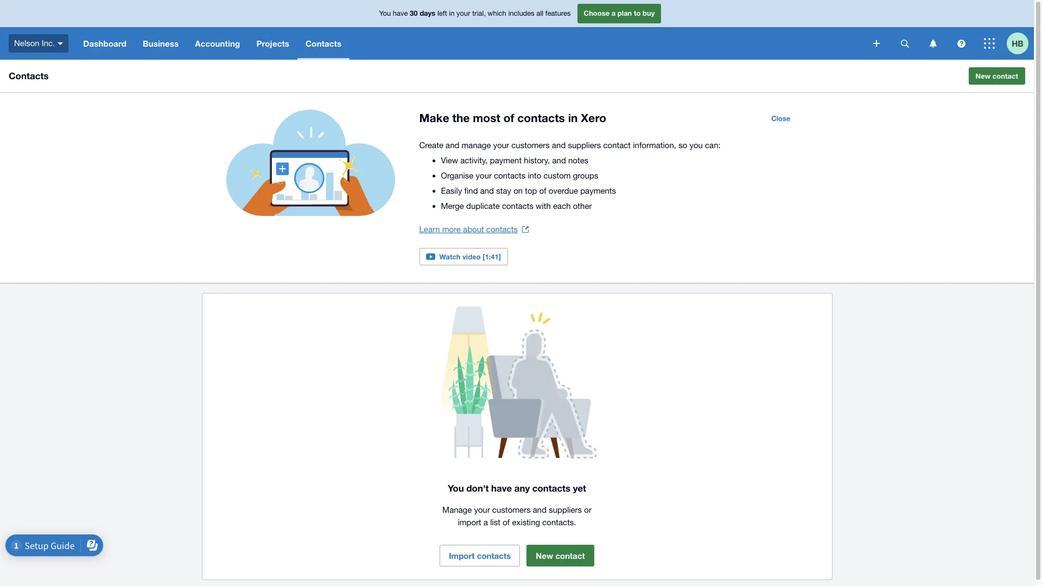 Task type: locate. For each thing, give the bounding box(es) containing it.
business
[[143, 39, 179, 48]]

0 vertical spatial contact
[[993, 72, 1018, 80]]

0 vertical spatial customers
[[511, 141, 550, 150]]

you
[[379, 9, 391, 18], [448, 483, 464, 494]]

svg image inside nelson inc. popup button
[[58, 42, 63, 45]]

contacts
[[517, 111, 565, 125], [494, 171, 526, 180], [502, 201, 534, 211], [486, 225, 518, 234], [532, 483, 570, 494], [477, 551, 511, 561]]

most
[[473, 111, 500, 125]]

new contact
[[976, 72, 1018, 80], [536, 551, 585, 561]]

view activity, payment history, and notes
[[441, 156, 589, 165]]

you left don't
[[448, 483, 464, 494]]

xero
[[581, 111, 606, 125]]

0 horizontal spatial new contact button
[[527, 545, 594, 567]]

have left any
[[491, 483, 512, 494]]

suppliers inside manage your customers and suppliers or import a list of existing contacts.
[[549, 505, 582, 515]]

dashboard link
[[75, 27, 135, 60]]

in inside you have 30 days left in your trial, which includes all features
[[449, 9, 455, 18]]

organise
[[441, 171, 474, 180]]

customers up existing
[[492, 505, 531, 515]]

contact for the left new contact button
[[555, 551, 585, 561]]

30
[[410, 9, 418, 18]]

navigation
[[75, 27, 866, 60]]

1 horizontal spatial have
[[491, 483, 512, 494]]

nelson inc.
[[14, 38, 55, 48]]

in
[[449, 9, 455, 18], [568, 111, 578, 125]]

or
[[584, 505, 592, 515]]

suppliers up notes
[[568, 141, 601, 150]]

contact down hb
[[993, 72, 1018, 80]]

buy
[[643, 9, 655, 18]]

0 horizontal spatial you
[[379, 9, 391, 18]]

0 vertical spatial you
[[379, 9, 391, 18]]

contacts down nelson
[[9, 70, 49, 81]]

1 horizontal spatial new contact button
[[969, 67, 1025, 85]]

learn more about contacts link
[[419, 222, 529, 237]]

which
[[488, 9, 506, 18]]

you left 30 on the left top of the page
[[379, 9, 391, 18]]

into
[[528, 171, 541, 180]]

banner containing hb
[[0, 0, 1034, 60]]

0 vertical spatial contacts
[[306, 39, 342, 48]]

each
[[553, 201, 571, 211]]

payment
[[490, 156, 522, 165]]

contacts left the yet
[[532, 483, 570, 494]]

on
[[514, 186, 523, 195]]

1 horizontal spatial in
[[568, 111, 578, 125]]

new contact button
[[969, 67, 1025, 85], [527, 545, 594, 567]]

suppliers up 'contacts.'
[[549, 505, 582, 515]]

your up the "payment"
[[493, 141, 509, 150]]

1 vertical spatial new contact
[[536, 551, 585, 561]]

0 horizontal spatial a
[[484, 518, 488, 527]]

a
[[612, 9, 616, 18], [484, 518, 488, 527]]

manage
[[442, 505, 472, 515]]

a left plan
[[612, 9, 616, 18]]

contacts right import
[[477, 551, 511, 561]]

view
[[441, 156, 458, 165]]

1 horizontal spatial a
[[612, 9, 616, 18]]

0 horizontal spatial in
[[449, 9, 455, 18]]

left
[[437, 9, 447, 18]]

0 vertical spatial a
[[612, 9, 616, 18]]

1 vertical spatial in
[[568, 111, 578, 125]]

your inside manage your customers and suppliers or import a list of existing contacts.
[[474, 505, 490, 515]]

contact
[[993, 72, 1018, 80], [603, 141, 631, 150], [555, 551, 585, 561]]

1 horizontal spatial contacts
[[306, 39, 342, 48]]

your left trial,
[[457, 9, 470, 18]]

projects
[[256, 39, 289, 48]]

new contact button down 'contacts.'
[[527, 545, 594, 567]]

2 vertical spatial of
[[503, 518, 510, 527]]

suppliers
[[568, 141, 601, 150], [549, 505, 582, 515]]

2 vertical spatial contact
[[555, 551, 585, 561]]

watch video [1:41] button
[[419, 248, 508, 265]]

navigation containing dashboard
[[75, 27, 866, 60]]

1 horizontal spatial you
[[448, 483, 464, 494]]

merge duplicate contacts with each other
[[441, 201, 592, 211]]

svg image
[[984, 38, 995, 49], [930, 39, 937, 47], [957, 39, 965, 47], [58, 42, 63, 45]]

and
[[446, 141, 459, 150], [552, 141, 566, 150], [552, 156, 566, 165], [480, 186, 494, 195], [533, 505, 547, 515]]

easily
[[441, 186, 462, 195]]

nelson inc. button
[[0, 27, 75, 60]]

1 vertical spatial you
[[448, 483, 464, 494]]

payments
[[580, 186, 616, 195]]

you for you have 30 days left in your trial, which includes all features
[[379, 9, 391, 18]]

customers
[[511, 141, 550, 150], [492, 505, 531, 515]]

1 vertical spatial of
[[539, 186, 546, 195]]

1 vertical spatial a
[[484, 518, 488, 527]]

1 horizontal spatial contact
[[603, 141, 631, 150]]

contacts inside contacts popup button
[[306, 39, 342, 48]]

0 vertical spatial have
[[393, 9, 408, 18]]

organise your contacts into custom groups
[[441, 171, 598, 180]]

svg image
[[901, 39, 909, 47], [873, 40, 880, 47]]

0 vertical spatial new contact button
[[969, 67, 1025, 85]]

other
[[573, 201, 592, 211]]

learn more about contacts
[[419, 225, 518, 234]]

your up import at the bottom of the page
[[474, 505, 490, 515]]

new
[[976, 72, 991, 80], [536, 551, 553, 561]]

contacts.
[[542, 518, 576, 527]]

1 horizontal spatial new contact
[[976, 72, 1018, 80]]

of right the most
[[504, 111, 514, 125]]

a left list
[[484, 518, 488, 527]]

1 vertical spatial new
[[536, 551, 553, 561]]

0 vertical spatial suppliers
[[568, 141, 601, 150]]

your
[[457, 9, 470, 18], [493, 141, 509, 150], [476, 171, 492, 180], [474, 505, 490, 515]]

you inside you have 30 days left in your trial, which includes all features
[[379, 9, 391, 18]]

about
[[463, 225, 484, 234]]

2 horizontal spatial contact
[[993, 72, 1018, 80]]

in left xero
[[568, 111, 578, 125]]

contact down 'contacts.'
[[555, 551, 585, 561]]

new contact button down hb
[[969, 67, 1025, 85]]

new contact down 'contacts.'
[[536, 551, 585, 561]]

all
[[536, 9, 543, 18]]

0 vertical spatial in
[[449, 9, 455, 18]]

contacts
[[306, 39, 342, 48], [9, 70, 49, 81]]

business button
[[135, 27, 187, 60]]

the
[[452, 111, 470, 125]]

banner
[[0, 0, 1034, 60]]

notes
[[568, 156, 589, 165]]

find
[[464, 186, 478, 195]]

hb
[[1012, 38, 1024, 48]]

1 vertical spatial suppliers
[[549, 505, 582, 515]]

1 vertical spatial contacts
[[9, 70, 49, 81]]

of
[[504, 111, 514, 125], [539, 186, 546, 195], [503, 518, 510, 527]]

create
[[419, 141, 443, 150]]

duplicate
[[466, 201, 500, 211]]

new contact down hb
[[976, 72, 1018, 80]]

groups
[[573, 171, 598, 180]]

don't
[[466, 483, 489, 494]]

0 horizontal spatial new contact
[[536, 551, 585, 561]]

choose a plan to buy
[[584, 9, 655, 18]]

your down activity,
[[476, 171, 492, 180]]

a inside manage your customers and suppliers or import a list of existing contacts.
[[484, 518, 488, 527]]

of right top
[[539, 186, 546, 195]]

in right left
[[449, 9, 455, 18]]

contact down xero
[[603, 141, 631, 150]]

choose
[[584, 9, 610, 18]]

contacts right projects dropdown button
[[306, 39, 342, 48]]

yet
[[573, 483, 586, 494]]

video
[[463, 252, 481, 261]]

custom
[[544, 171, 571, 180]]

customers up history,
[[511, 141, 550, 150]]

0 horizontal spatial contact
[[555, 551, 585, 561]]

0 horizontal spatial have
[[393, 9, 408, 18]]

hb button
[[1007, 27, 1034, 60]]

features
[[545, 9, 571, 18]]

1 vertical spatial customers
[[492, 505, 531, 515]]

merge
[[441, 201, 464, 211]]

plan
[[618, 9, 632, 18]]

of right list
[[503, 518, 510, 527]]

in for left
[[449, 9, 455, 18]]

1 horizontal spatial new
[[976, 72, 991, 80]]

have left 30 on the left top of the page
[[393, 9, 408, 18]]

1 vertical spatial new contact button
[[527, 545, 594, 567]]

1 horizontal spatial svg image
[[901, 39, 909, 47]]

projects button
[[248, 27, 297, 60]]



Task type: vqa. For each thing, say whether or not it's contained in the screenshot.
Accounting
yes



Task type: describe. For each thing, give the bounding box(es) containing it.
of inside manage your customers and suppliers or import a list of existing contacts.
[[503, 518, 510, 527]]

contacts up create and manage your customers and suppliers contact information, so you can:
[[517, 111, 565, 125]]

trial,
[[472, 9, 486, 18]]

with
[[536, 201, 551, 211]]

0 vertical spatial new contact
[[976, 72, 1018, 80]]

any
[[514, 483, 530, 494]]

inc.
[[42, 38, 55, 48]]

1 vertical spatial contact
[[603, 141, 631, 150]]

so
[[679, 141, 687, 150]]

contacts down the "payment"
[[494, 171, 526, 180]]

contact for the top new contact button
[[993, 72, 1018, 80]]

contacts down merge duplicate contacts with each other at the top
[[486, 225, 518, 234]]

import contacts
[[449, 551, 511, 561]]

import contacts button
[[440, 545, 520, 567]]

in for contacts
[[568, 111, 578, 125]]

more
[[442, 225, 461, 234]]

watch video [1:41]
[[439, 252, 501, 261]]

manage your customers and suppliers or import a list of existing contacts.
[[442, 505, 592, 527]]

manage
[[462, 141, 491, 150]]

activity,
[[460, 156, 488, 165]]

make the most of contacts in xero
[[419, 111, 606, 125]]

customers inside manage your customers and suppliers or import a list of existing contacts.
[[492, 505, 531, 515]]

to
[[634, 9, 641, 18]]

history,
[[524, 156, 550, 165]]

contacts down on
[[502, 201, 534, 211]]

and inside manage your customers and suppliers or import a list of existing contacts.
[[533, 505, 547, 515]]

top
[[525, 186, 537, 195]]

existing
[[512, 518, 540, 527]]

contacts inside button
[[477, 551, 511, 561]]

close button
[[765, 110, 797, 127]]

nelson
[[14, 38, 39, 48]]

you
[[690, 141, 703, 150]]

can:
[[705, 141, 721, 150]]

contacts button
[[297, 27, 350, 60]]

your inside you have 30 days left in your trial, which includes all features
[[457, 9, 470, 18]]

import
[[449, 551, 475, 561]]

create and manage your customers and suppliers contact information, so you can:
[[419, 141, 721, 150]]

import
[[458, 518, 481, 527]]

0 horizontal spatial svg image
[[873, 40, 880, 47]]

information,
[[633, 141, 676, 150]]

0 vertical spatial of
[[504, 111, 514, 125]]

0 horizontal spatial new
[[536, 551, 553, 561]]

close
[[771, 114, 791, 123]]

accounting button
[[187, 27, 248, 60]]

0 horizontal spatial contacts
[[9, 70, 49, 81]]

dashboard
[[83, 39, 126, 48]]

you have 30 days left in your trial, which includes all features
[[379, 9, 571, 18]]

days
[[420, 9, 435, 18]]

you don't have any contacts yet image
[[215, 307, 819, 459]]

you for you don't have any contacts yet
[[448, 483, 464, 494]]

have inside you have 30 days left in your trial, which includes all features
[[393, 9, 408, 18]]

0 vertical spatial new
[[976, 72, 991, 80]]

stay
[[496, 186, 511, 195]]

learn
[[419, 225, 440, 234]]

you don't have any contacts yet
[[448, 483, 586, 494]]

[1:41]
[[483, 252, 501, 261]]

includes
[[508, 9, 535, 18]]

1 vertical spatial have
[[491, 483, 512, 494]]

make
[[419, 111, 449, 125]]

easily find and stay on top of overdue payments
[[441, 186, 616, 195]]

watch
[[439, 252, 461, 261]]

list
[[490, 518, 500, 527]]

accounting
[[195, 39, 240, 48]]

overdue
[[549, 186, 578, 195]]



